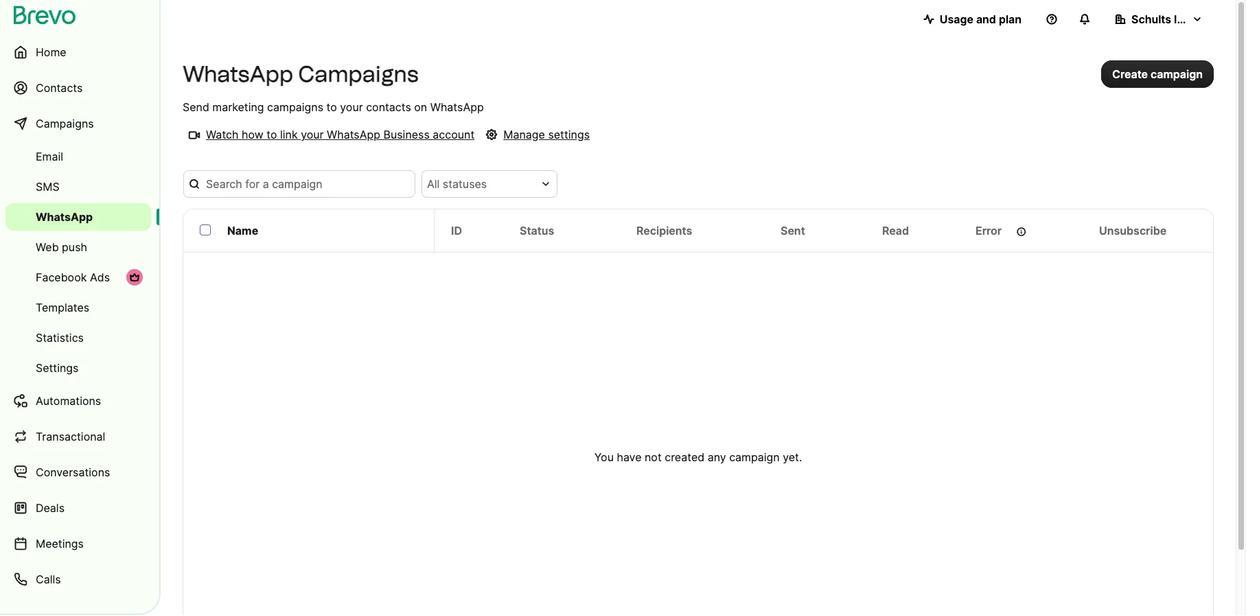 Task type: describe. For each thing, give the bounding box(es) containing it.
sms
[[36, 180, 60, 194]]

web
[[36, 240, 59, 254]]

statistics link
[[5, 324, 151, 352]]

calls
[[36, 573, 61, 587]]

ads
[[90, 271, 110, 284]]

web push
[[36, 240, 87, 254]]

send marketing campaigns to your contacts on whatsapp
[[183, 100, 484, 114]]

and
[[977, 12, 997, 26]]

1 vertical spatial to
[[267, 128, 277, 141]]

watch
[[206, 128, 239, 141]]

usage
[[940, 12, 974, 26]]

whatsapp inside whatsapp link
[[36, 210, 93, 224]]

all
[[427, 177, 440, 191]]

calls link
[[5, 563, 151, 596]]

left___rvooi image
[[129, 272, 140, 283]]

usage and plan button
[[913, 5, 1033, 33]]

facebook ads link
[[5, 264, 151, 291]]

whatsapp link
[[5, 203, 151, 231]]

automations link
[[5, 385, 151, 418]]

schults inc button
[[1104, 5, 1214, 33]]

inc
[[1175, 12, 1191, 26]]

your for to
[[340, 100, 363, 114]]

transactional link
[[5, 420, 151, 453]]

facebook
[[36, 271, 87, 284]]

unsubscribe
[[1100, 224, 1167, 238]]

email link
[[5, 143, 151, 170]]

whatsapp inside watch how to link your whatsapp business account link
[[327, 128, 381, 141]]

usage and plan
[[940, 12, 1022, 26]]

statuses
[[443, 177, 487, 191]]

marketing
[[212, 100, 264, 114]]

email
[[36, 150, 63, 163]]

statistics
[[36, 331, 84, 345]]

0 vertical spatial campaigns
[[298, 61, 419, 87]]

manage settings
[[504, 128, 590, 141]]

whatsapp campaigns
[[183, 61, 419, 87]]

contacts link
[[5, 71, 151, 104]]

have
[[617, 451, 642, 464]]

how
[[242, 128, 264, 141]]

conversations link
[[5, 456, 151, 489]]

home
[[36, 45, 66, 59]]

templates link
[[5, 294, 151, 321]]

yet.
[[783, 451, 802, 464]]

not
[[645, 451, 662, 464]]

templates
[[36, 301, 89, 315]]

deals
[[36, 501, 65, 515]]

error
[[976, 224, 1002, 238]]

read
[[883, 224, 909, 238]]

campaigns link
[[5, 107, 151, 140]]

sent
[[781, 224, 805, 238]]

campaigns inside campaigns link
[[36, 117, 94, 130]]

meetings
[[36, 537, 84, 551]]

send
[[183, 100, 209, 114]]

manage settings link
[[480, 126, 590, 143]]

on
[[414, 100, 427, 114]]



Task type: vqa. For each thing, say whether or not it's contained in the screenshot.
task
no



Task type: locate. For each thing, give the bounding box(es) containing it.
to left link
[[267, 128, 277, 141]]

web push link
[[5, 234, 151, 261]]

your
[[340, 100, 363, 114], [301, 128, 324, 141]]

whatsapp up the account
[[430, 100, 484, 114]]

campaign inside button
[[1151, 67, 1203, 81]]

business
[[384, 128, 430, 141]]

watch how to link your whatsapp business account link
[[183, 126, 475, 143]]

0 horizontal spatial campaign
[[730, 451, 780, 464]]

1 horizontal spatial to
[[327, 100, 337, 114]]

settings link
[[5, 354, 151, 382]]

recipients
[[637, 224, 693, 238]]

watch how to link your whatsapp business account
[[206, 128, 475, 141]]

create campaign
[[1113, 67, 1203, 81]]

1 horizontal spatial campaigns
[[298, 61, 419, 87]]

campaign right create
[[1151, 67, 1203, 81]]

to
[[327, 100, 337, 114], [267, 128, 277, 141]]

contacts
[[366, 100, 411, 114]]

campaign
[[1151, 67, 1203, 81], [730, 451, 780, 464]]

link
[[280, 128, 298, 141]]

your for link
[[301, 128, 324, 141]]

whatsapp up web push at the left top
[[36, 210, 93, 224]]

0 horizontal spatial your
[[301, 128, 324, 141]]

account
[[433, 128, 475, 141]]

1 horizontal spatial campaign
[[1151, 67, 1203, 81]]

Search for a campaign search field
[[183, 170, 416, 198]]

campaign right 'any'
[[730, 451, 780, 464]]

settings
[[548, 128, 590, 141]]

status
[[520, 224, 554, 238]]

your up watch how to link your whatsapp business account in the left of the page
[[340, 100, 363, 114]]

manage
[[504, 128, 545, 141]]

your right link
[[301, 128, 324, 141]]

to up watch how to link your whatsapp business account link
[[327, 100, 337, 114]]

created
[[665, 451, 705, 464]]

campaigns up email "link"
[[36, 117, 94, 130]]

campaigns
[[298, 61, 419, 87], [36, 117, 94, 130]]

sms link
[[5, 173, 151, 201]]

1 horizontal spatial your
[[340, 100, 363, 114]]

campaigns up send marketing campaigns to your contacts on whatsapp
[[298, 61, 419, 87]]

whatsapp
[[183, 61, 293, 87], [430, 100, 484, 114], [327, 128, 381, 141], [36, 210, 93, 224]]

0 horizontal spatial to
[[267, 128, 277, 141]]

name
[[227, 224, 258, 238]]

push
[[62, 240, 87, 254]]

0 vertical spatial your
[[340, 100, 363, 114]]

whatsapp up marketing at the top of the page
[[183, 61, 293, 87]]

create campaign button
[[1102, 60, 1214, 88]]

0 horizontal spatial campaigns
[[36, 117, 94, 130]]

0 vertical spatial campaign
[[1151, 67, 1203, 81]]

you have not created any campaign yet.
[[595, 451, 802, 464]]

1 vertical spatial campaign
[[730, 451, 780, 464]]

transactional
[[36, 430, 105, 444]]

campaigns
[[267, 100, 323, 114]]

id
[[451, 224, 462, 238]]

plan
[[999, 12, 1022, 26]]

schults
[[1132, 12, 1172, 26]]

conversations
[[36, 466, 110, 479]]

create
[[1113, 67, 1148, 81]]

schults inc
[[1132, 12, 1191, 26]]

settings
[[36, 361, 79, 375]]

1 vertical spatial campaigns
[[36, 117, 94, 130]]

you
[[595, 451, 614, 464]]

facebook ads
[[36, 271, 110, 284]]

automations
[[36, 394, 101, 408]]

all statuses button
[[422, 170, 558, 198]]

home link
[[5, 36, 151, 69]]

whatsapp down send marketing campaigns to your contacts on whatsapp
[[327, 128, 381, 141]]

contacts
[[36, 81, 83, 95]]

meetings link
[[5, 527, 151, 560]]

1 vertical spatial your
[[301, 128, 324, 141]]

all statuses
[[427, 177, 487, 191]]

any
[[708, 451, 726, 464]]

deals link
[[5, 492, 151, 525]]

0 vertical spatial to
[[327, 100, 337, 114]]



